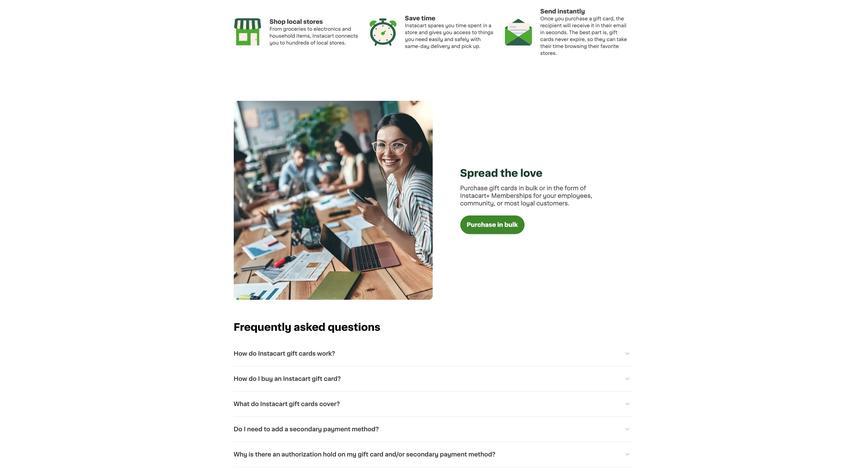 Task type: locate. For each thing, give the bounding box(es) containing it.
spread
[[460, 168, 498, 178]]

things
[[478, 30, 493, 35]]

method?
[[352, 427, 379, 432], [468, 452, 495, 457]]

you right 'spares'
[[445, 23, 454, 28]]

a
[[589, 16, 592, 21], [489, 23, 491, 28], [285, 427, 288, 432]]

the
[[616, 16, 624, 21], [500, 168, 518, 178], [554, 186, 563, 191]]

cards left cover?
[[301, 401, 318, 407]]

stores. down connects
[[329, 41, 346, 45]]

stores. inside send instantly once you purchase a gift card, the recipient will receive it in their email in seconds. the best part is, gift cards never expire, so they can take their time browsing their favorite stores.
[[540, 51, 557, 56]]

purchase for purchase in bulk
[[467, 222, 496, 228]]

i
[[258, 376, 260, 382], [244, 427, 246, 432]]

or
[[539, 186, 545, 191], [497, 201, 503, 206]]

1 vertical spatial secondary
[[406, 452, 438, 457]]

0 horizontal spatial time
[[421, 16, 435, 21]]

why
[[234, 452, 247, 457]]

1 horizontal spatial secondary
[[406, 452, 438, 457]]

0 horizontal spatial i
[[244, 427, 246, 432]]

you up will
[[555, 16, 564, 21]]

0 horizontal spatial stores.
[[329, 41, 346, 45]]

do inside how do i buy an instacart gift card? dropdown button
[[249, 376, 257, 382]]

instacart+
[[460, 193, 490, 199]]

0 horizontal spatial or
[[497, 201, 503, 206]]

0 vertical spatial stores.
[[329, 41, 346, 45]]

purchase down community,
[[467, 222, 496, 228]]

purchase
[[460, 186, 488, 191], [467, 222, 496, 228]]

how down frequently
[[234, 351, 247, 357]]

instacart up buy
[[258, 351, 285, 357]]

they
[[594, 37, 605, 42]]

local up groceries
[[287, 19, 302, 25]]

1 horizontal spatial the
[[554, 186, 563, 191]]

0 vertical spatial payment
[[323, 427, 350, 432]]

0 vertical spatial time
[[421, 16, 435, 21]]

expire,
[[570, 37, 586, 42]]

up.
[[473, 44, 480, 49]]

or left most
[[497, 201, 503, 206]]

1 vertical spatial do
[[249, 376, 257, 382]]

an right buy
[[274, 376, 282, 382]]

0 vertical spatial or
[[539, 186, 545, 191]]

email
[[613, 23, 626, 28]]

a for method?
[[285, 427, 288, 432]]

in up your
[[547, 186, 552, 191]]

0 vertical spatial do
[[249, 351, 257, 357]]

my
[[347, 452, 356, 457]]

2 vertical spatial do
[[251, 401, 259, 407]]

the up the email
[[616, 16, 624, 21]]

0 horizontal spatial of
[[310, 41, 315, 45]]

time up access
[[456, 23, 467, 28]]

time down never
[[553, 44, 564, 49]]

will
[[563, 23, 571, 28]]

how do instacart gift cards work?
[[234, 351, 335, 357]]

the inside the purchase gift cards in bulk or in the form of instacart+ memberships for your employees, community, or most loyal customers.
[[554, 186, 563, 191]]

do
[[234, 427, 242, 432]]

0 vertical spatial bulk
[[525, 186, 538, 191]]

of up the employees,
[[580, 186, 586, 191]]

love
[[520, 168, 543, 178]]

you down household
[[270, 41, 279, 45]]

1 vertical spatial time
[[456, 23, 467, 28]]

gift up how do i buy an instacart gift card?
[[287, 351, 297, 357]]

do for what do instacart gift cards cover?
[[251, 401, 259, 407]]

instacart up the add
[[260, 401, 288, 407]]

and/or
[[385, 452, 405, 457]]

the up your
[[554, 186, 563, 191]]

in
[[483, 23, 487, 28], [595, 23, 600, 28], [540, 30, 545, 35], [519, 186, 524, 191], [547, 186, 552, 191], [497, 222, 503, 228]]

form
[[565, 186, 579, 191]]

send
[[540, 9, 556, 14]]

instacart up what do instacart gift cards cover?
[[283, 376, 310, 382]]

instacart inside dropdown button
[[258, 351, 285, 357]]

0 horizontal spatial method?
[[352, 427, 379, 432]]

1 vertical spatial need
[[247, 427, 262, 432]]

1 horizontal spatial a
[[489, 23, 491, 28]]

in up things
[[483, 23, 487, 28]]

1 horizontal spatial their
[[588, 44, 599, 49]]

1 vertical spatial method?
[[468, 452, 495, 457]]

cards left work?
[[299, 351, 316, 357]]

on
[[338, 452, 345, 457]]

2 horizontal spatial their
[[601, 23, 612, 28]]

how inside dropdown button
[[234, 376, 247, 382]]

1 vertical spatial how
[[234, 376, 247, 382]]

need inside the save time instacart spares you time spent in a store and gives you access to things you need easily and safely with same-day delivery and pick up.
[[415, 37, 428, 42]]

1 how from the top
[[234, 351, 247, 357]]

and
[[342, 27, 351, 32], [419, 30, 428, 35], [444, 37, 453, 42], [451, 44, 460, 49]]

need up day on the left of page
[[415, 37, 428, 42]]

do right what
[[251, 401, 259, 407]]

do inside what do instacart gift cards cover? dropdown button
[[251, 401, 259, 407]]

how do i buy an instacart gift card?
[[234, 376, 341, 382]]

instacart
[[405, 23, 427, 28], [312, 34, 334, 38], [258, 351, 285, 357], [283, 376, 310, 382], [260, 401, 288, 407]]

what
[[234, 401, 250, 407]]

customers.
[[536, 201, 570, 206]]

purchase up 'instacart+'
[[460, 186, 488, 191]]

a up things
[[489, 23, 491, 28]]

cards inside dropdown button
[[299, 351, 316, 357]]

in down memberships
[[497, 222, 503, 228]]

browsing
[[565, 44, 587, 49]]

1 vertical spatial payment
[[440, 452, 467, 457]]

to
[[307, 27, 312, 32], [472, 30, 477, 35], [280, 41, 285, 45], [264, 427, 270, 432]]

electronics
[[314, 27, 341, 32]]

the left love
[[500, 168, 518, 178]]

0 vertical spatial of
[[310, 41, 315, 45]]

bulk down most
[[504, 222, 518, 228]]

time up 'spares'
[[421, 16, 435, 21]]

gift down how do i buy an instacart gift card?
[[289, 401, 300, 407]]

how do instacart gift cards work? button
[[234, 341, 631, 366]]

best
[[579, 30, 590, 35]]

0 vertical spatial method?
[[352, 427, 379, 432]]

and up connects
[[342, 27, 351, 32]]

bulk up for
[[525, 186, 538, 191]]

need right "do"
[[247, 427, 262, 432]]

purchase inside button
[[467, 222, 496, 228]]

an right there
[[273, 452, 280, 457]]

instacart for how do instacart gift cards work?
[[258, 351, 285, 357]]

of down items,
[[310, 41, 315, 45]]

1 vertical spatial a
[[489, 23, 491, 28]]

stores. down never
[[540, 51, 557, 56]]

0 horizontal spatial the
[[500, 168, 518, 178]]

cards down seconds.
[[540, 37, 554, 42]]

2 how from the top
[[234, 376, 247, 382]]

1 horizontal spatial stores.
[[540, 51, 557, 56]]

instacart down the electronics
[[312, 34, 334, 38]]

i right "do"
[[244, 427, 246, 432]]

need
[[415, 37, 428, 42], [247, 427, 262, 432]]

you
[[555, 16, 564, 21], [445, 23, 454, 28], [443, 30, 452, 35], [405, 37, 414, 42], [270, 41, 279, 45]]

1 horizontal spatial or
[[539, 186, 545, 191]]

questions
[[328, 322, 380, 332]]

receive
[[572, 23, 590, 28]]

a inside dropdown button
[[285, 427, 288, 432]]

1 vertical spatial local
[[317, 41, 328, 45]]

2 vertical spatial the
[[554, 186, 563, 191]]

2 vertical spatial a
[[285, 427, 288, 432]]

0 horizontal spatial need
[[247, 427, 262, 432]]

instacart inside shop local stores from groceries to electronics and household items, instacart connects you to hundreds of local stores.
[[312, 34, 334, 38]]

secondary
[[290, 427, 322, 432], [406, 452, 438, 457]]

0 vertical spatial need
[[415, 37, 428, 42]]

bulk inside the purchase gift cards in bulk or in the form of instacart+ memberships for your employees, community, or most loyal customers.
[[525, 186, 538, 191]]

local down the electronics
[[317, 41, 328, 45]]

their down seconds.
[[540, 44, 551, 49]]

0 vertical spatial i
[[258, 376, 260, 382]]

seconds.
[[546, 30, 568, 35]]

to down stores
[[307, 27, 312, 32]]

time
[[421, 16, 435, 21], [456, 23, 467, 28], [553, 44, 564, 49]]

and up delivery
[[444, 37, 453, 42]]

in inside purchase in bulk button
[[497, 222, 503, 228]]

instacart inside dropdown button
[[260, 401, 288, 407]]

0 vertical spatial secondary
[[290, 427, 322, 432]]

save
[[405, 16, 420, 21]]

purchase for purchase gift cards in bulk or in the form of instacart+ memberships for your employees, community, or most loyal customers.
[[460, 186, 488, 191]]

spread the love
[[460, 168, 543, 178]]

is,
[[603, 30, 608, 35]]

or up for
[[539, 186, 545, 191]]

i left buy
[[258, 376, 260, 382]]

gift up it
[[593, 16, 601, 21]]

local
[[287, 19, 302, 25], [317, 41, 328, 45]]

their down so
[[588, 44, 599, 49]]

do left buy
[[249, 376, 257, 382]]

authorization
[[282, 452, 322, 457]]

purchase in bulk button
[[460, 216, 524, 234]]

send instantly once you purchase a gift card, the recipient will receive it in their email in seconds. the best part is, gift cards never expire, so they can take their time browsing their favorite stores.
[[540, 9, 627, 56]]

1 horizontal spatial payment
[[440, 452, 467, 457]]

1 horizontal spatial of
[[580, 186, 586, 191]]

to left the add
[[264, 427, 270, 432]]

1 vertical spatial or
[[497, 201, 503, 206]]

secondary down do i need to add a secondary payment method? dropdown button
[[406, 452, 438, 457]]

do down frequently
[[249, 351, 257, 357]]

0 horizontal spatial a
[[285, 427, 288, 432]]

instacart inside the save time instacart spares you time spent in a store and gives you access to things you need easily and safely with same-day delivery and pick up.
[[405, 23, 427, 28]]

payment up 'on'
[[323, 427, 350, 432]]

purchase in bulk
[[467, 222, 518, 228]]

1 horizontal spatial bulk
[[525, 186, 538, 191]]

cards
[[540, 37, 554, 42], [501, 186, 517, 191], [299, 351, 316, 357], [301, 401, 318, 407]]

0 vertical spatial local
[[287, 19, 302, 25]]

shop
[[270, 19, 286, 25]]

how up what
[[234, 376, 247, 382]]

gift inside dropdown button
[[287, 351, 297, 357]]

payment down do i need to add a secondary payment method? dropdown button
[[440, 452, 467, 457]]

instacart for save time instacart spares you time spent in a store and gives you access to things you need easily and safely with same-day delivery and pick up.
[[405, 23, 427, 28]]

to inside the save time instacart spares you time spent in a store and gives you access to things you need easily and safely with same-day delivery and pick up.
[[472, 30, 477, 35]]

instacart down save
[[405, 23, 427, 28]]

2 horizontal spatial a
[[589, 16, 592, 21]]

how inside dropdown button
[[234, 351, 247, 357]]

1 horizontal spatial need
[[415, 37, 428, 42]]

0 horizontal spatial payment
[[323, 427, 350, 432]]

pick
[[462, 44, 472, 49]]

cards up memberships
[[501, 186, 517, 191]]

do inside how do instacart gift cards work? dropdown button
[[249, 351, 257, 357]]

instantly
[[558, 9, 585, 14]]

purchase inside the purchase gift cards in bulk or in the form of instacart+ memberships for your employees, community, or most loyal customers.
[[460, 186, 488, 191]]

hold
[[323, 452, 336, 457]]

1 vertical spatial bulk
[[504, 222, 518, 228]]

0 vertical spatial purchase
[[460, 186, 488, 191]]

1 vertical spatial stores.
[[540, 51, 557, 56]]

day
[[420, 44, 429, 49]]

0 horizontal spatial bulk
[[504, 222, 518, 228]]

2 horizontal spatial time
[[553, 44, 564, 49]]

how for how do i buy an instacart gift card?
[[234, 376, 247, 382]]

do
[[249, 351, 257, 357], [249, 376, 257, 382], [251, 401, 259, 407]]

in down the recipient
[[540, 30, 545, 35]]

gift down spread the love
[[489, 186, 499, 191]]

the inside send instantly once you purchase a gift card, the recipient will receive it in their email in seconds. the best part is, gift cards never expire, so they can take their time browsing their favorite stores.
[[616, 16, 624, 21]]

a inside send instantly once you purchase a gift card, the recipient will receive it in their email in seconds. the best part is, gift cards never expire, so they can take their time browsing their favorite stores.
[[589, 16, 592, 21]]

stores.
[[329, 41, 346, 45], [540, 51, 557, 56]]

1 vertical spatial purchase
[[467, 222, 496, 228]]

an
[[274, 376, 282, 382], [273, 452, 280, 457]]

shop local stores from groceries to electronics and household items, instacart connects you to hundreds of local stores.
[[270, 19, 358, 45]]

a right the add
[[285, 427, 288, 432]]

2 horizontal spatial the
[[616, 16, 624, 21]]

gift right my
[[358, 452, 368, 457]]

0 vertical spatial the
[[616, 16, 624, 21]]

1 vertical spatial of
[[580, 186, 586, 191]]

their up is,
[[601, 23, 612, 28]]

0 vertical spatial a
[[589, 16, 592, 21]]

purchase
[[565, 16, 588, 21]]

secondary up authorization
[[290, 427, 322, 432]]

connects
[[335, 34, 358, 38]]

0 vertical spatial how
[[234, 351, 247, 357]]

2 vertical spatial time
[[553, 44, 564, 49]]

to down spent
[[472, 30, 477, 35]]

bulk
[[525, 186, 538, 191], [504, 222, 518, 228]]

a up it
[[589, 16, 592, 21]]



Task type: describe. For each thing, give the bounding box(es) containing it.
time inside send instantly once you purchase a gift card, the recipient will receive it in their email in seconds. the best part is, gift cards never expire, so they can take their time browsing their favorite stores.
[[553, 44, 564, 49]]

community,
[[460, 201, 495, 206]]

stores. inside shop local stores from groceries to electronics and household items, instacart connects you to hundreds of local stores.
[[329, 41, 346, 45]]

items,
[[296, 34, 311, 38]]

need inside dropdown button
[[247, 427, 262, 432]]

1 horizontal spatial method?
[[468, 452, 495, 457]]

gives
[[429, 30, 442, 35]]

why is there an authorization hold on my gift card and/or secondary payment method? button
[[234, 442, 631, 467]]

favorite
[[601, 44, 619, 49]]

access
[[453, 30, 471, 35]]

do for how do instacart gift cards work?
[[249, 351, 257, 357]]

to down household
[[280, 41, 285, 45]]

1 vertical spatial the
[[500, 168, 518, 178]]

it
[[591, 23, 594, 28]]

once
[[540, 16, 554, 21]]

shop local stores image
[[234, 18, 261, 46]]

why is there an authorization hold on my gift card and/or secondary payment method?
[[234, 452, 495, 457]]

groceries
[[283, 27, 306, 32]]

in right it
[[595, 23, 600, 28]]

from
[[270, 27, 282, 32]]

safely
[[455, 37, 469, 42]]

instacart for what do instacart gift cards cover?
[[260, 401, 288, 407]]

gift left card?
[[312, 376, 322, 382]]

gift inside the purchase gift cards in bulk or in the form of instacart+ memberships for your employees, community, or most loyal customers.
[[489, 186, 499, 191]]

same-
[[405, 44, 420, 49]]

add
[[272, 427, 283, 432]]

memberships
[[491, 193, 532, 199]]

frequently asked questions
[[234, 322, 380, 332]]

spread the love image
[[234, 101, 433, 300]]

easily
[[429, 37, 443, 42]]

gift inside dropdown button
[[289, 401, 300, 407]]

you inside send instantly once you purchase a gift card, the recipient will receive it in their email in seconds. the best part is, gift cards never expire, so they can take their time browsing their favorite stores.
[[555, 16, 564, 21]]

stores
[[303, 19, 323, 25]]

spares
[[428, 23, 444, 28]]

1 horizontal spatial i
[[258, 376, 260, 382]]

frequently
[[234, 322, 291, 332]]

buy
[[261, 376, 273, 382]]

of inside shop local stores from groceries to electronics and household items, instacart connects you to hundreds of local stores.
[[310, 41, 315, 45]]

work?
[[317, 351, 335, 357]]

card
[[370, 452, 383, 457]]

cover?
[[319, 401, 340, 407]]

most
[[504, 201, 519, 206]]

a for the
[[589, 16, 592, 21]]

0 horizontal spatial secondary
[[290, 427, 322, 432]]

1 horizontal spatial time
[[456, 23, 467, 28]]

in up memberships
[[519, 186, 524, 191]]

send instantly image
[[504, 18, 532, 46]]

instacart inside dropdown button
[[283, 376, 310, 382]]

asked
[[294, 322, 325, 332]]

1 vertical spatial i
[[244, 427, 246, 432]]

save time image
[[369, 18, 397, 46]]

hundreds
[[286, 41, 309, 45]]

cards inside send instantly once you purchase a gift card, the recipient will receive it in their email in seconds. the best part is, gift cards never expire, so they can take their time browsing their favorite stores.
[[540, 37, 554, 42]]

bulk inside button
[[504, 222, 518, 228]]

of inside the purchase gift cards in bulk or in the form of instacart+ memberships for your employees, community, or most loyal customers.
[[580, 186, 586, 191]]

0 vertical spatial an
[[274, 376, 282, 382]]

you inside shop local stores from groceries to electronics and household items, instacart connects you to hundreds of local stores.
[[270, 41, 279, 45]]

a inside the save time instacart spares you time spent in a store and gives you access to things you need easily and safely with same-day delivery and pick up.
[[489, 23, 491, 28]]

to inside dropdown button
[[264, 427, 270, 432]]

so
[[587, 37, 593, 42]]

cards inside the purchase gift cards in bulk or in the form of instacart+ memberships for your employees, community, or most loyal customers.
[[501, 186, 517, 191]]

you right gives
[[443, 30, 452, 35]]

for
[[533, 193, 542, 199]]

1 horizontal spatial local
[[317, 41, 328, 45]]

take
[[617, 37, 627, 42]]

do for how do i buy an instacart gift card?
[[249, 376, 257, 382]]

cards inside dropdown button
[[301, 401, 318, 407]]

never
[[555, 37, 569, 42]]

do i need to add a secondary payment method? button
[[234, 417, 631, 442]]

purchase gift cards in bulk or in the form of instacart+ memberships for your employees, community, or most loyal customers.
[[460, 186, 594, 206]]

and right store
[[419, 30, 428, 35]]

is
[[249, 452, 254, 457]]

card,
[[603, 16, 615, 21]]

loyal
[[521, 201, 535, 206]]

part
[[592, 30, 602, 35]]

household
[[270, 34, 295, 38]]

delivery
[[431, 44, 450, 49]]

can
[[607, 37, 616, 42]]

how do i buy an instacart gift card? button
[[234, 367, 631, 391]]

employees,
[[558, 193, 592, 199]]

recipient
[[540, 23, 562, 28]]

and down safely
[[451, 44, 460, 49]]

spent
[[468, 23, 482, 28]]

1 vertical spatial an
[[273, 452, 280, 457]]

and inside shop local stores from groceries to electronics and household items, instacart connects you to hundreds of local stores.
[[342, 27, 351, 32]]

in inside the save time instacart spares you time spent in a store and gives you access to things you need easily and safely with same-day delivery and pick up.
[[483, 23, 487, 28]]

what do instacart gift cards cover?
[[234, 401, 340, 407]]

your
[[543, 193, 556, 199]]

you down store
[[405, 37, 414, 42]]

card?
[[324, 376, 341, 382]]

0 horizontal spatial their
[[540, 44, 551, 49]]

the
[[569, 30, 578, 35]]

what do instacart gift cards cover? button
[[234, 392, 631, 417]]

store
[[405, 30, 417, 35]]

save time instacart spares you time spent in a store and gives you access to things you need easily and safely with same-day delivery and pick up.
[[405, 16, 493, 49]]

how for how do instacart gift cards work?
[[234, 351, 247, 357]]

gift up can
[[609, 30, 618, 35]]

with
[[471, 37, 481, 42]]

there
[[255, 452, 271, 457]]

do i need to add a secondary payment method?
[[234, 427, 379, 432]]

0 horizontal spatial local
[[287, 19, 302, 25]]



Task type: vqa. For each thing, say whether or not it's contained in the screenshot.
ROAD
no



